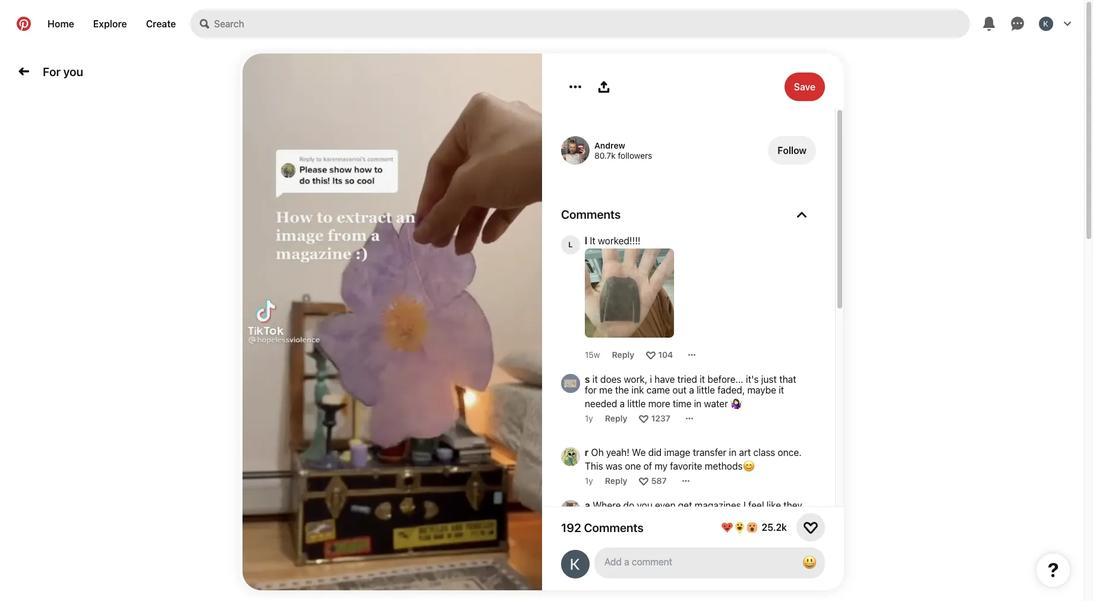 Task type: vqa. For each thing, say whether or not it's contained in the screenshot.
Ink on the right bottom of the page
yes



Task type: describe. For each thing, give the bounding box(es) containing it.
80.7k
[[595, 150, 616, 161]]

have
[[655, 374, 675, 385]]

was
[[606, 461, 623, 471]]

image
[[664, 447, 691, 458]]

s it does work, i have tried it before... it's just that for me the ink came out a little faded, maybe it needed a little more time in water 🤷🏻‍♀️
[[585, 374, 799, 409]]

that
[[779, 374, 796, 385]]

25.2k
[[762, 522, 787, 533]]

before...
[[708, 374, 744, 385]]

explore
[[93, 18, 127, 29]]

followers
[[618, 150, 652, 161]]

like right 'feel'
[[767, 500, 781, 511]]

r link
[[585, 447, 589, 458]]

follow
[[778, 145, 807, 156]]

a link
[[585, 500, 590, 511]]

1 horizontal spatial little
[[697, 385, 715, 395]]

😃 button down reaction 'icon'
[[798, 551, 822, 575]]

l it worked!!!!
[[585, 235, 641, 246]]

587
[[651, 476, 667, 486]]

in right exist
[[628, 511, 636, 521]]

of
[[644, 461, 652, 471]]

1 horizontal spatial a
[[620, 398, 625, 409]]

i
[[744, 500, 746, 511]]

maybe
[[748, 385, 776, 395]]

yeah!
[[606, 447, 630, 458]]

even
[[655, 500, 676, 511]]

1y for it does work, i have tried it before... it's just that for me the ink came out a little faded, maybe it needed a little more time in water 🤷🏻‍♀️
[[585, 413, 593, 423]]

r
[[585, 447, 589, 458]]

water
[[704, 398, 728, 409]]

class
[[754, 447, 775, 458]]

hair
[[777, 511, 793, 521]]

it
[[590, 235, 596, 246]]

does
[[600, 374, 622, 385]]

just
[[761, 374, 777, 385]]

1 vertical spatial comments
[[584, 521, 644, 534]]

a image
[[561, 500, 580, 519]]

it's
[[746, 374, 759, 385]]

do
[[624, 500, 635, 511]]

react image for ink
[[639, 414, 649, 423]]

you inside "for you" button
[[63, 65, 83, 78]]

time
[[673, 398, 692, 409]]

for you
[[43, 65, 83, 78]]

follow button
[[768, 136, 816, 165]]

art
[[739, 447, 751, 458]]

we
[[632, 447, 646, 458]]

comments button
[[561, 207, 816, 221]]

search icon image
[[200, 19, 209, 29]]

exist
[[606, 511, 626, 521]]

0 vertical spatial a
[[689, 385, 694, 395]]

reaction image
[[804, 520, 818, 534]]

in inside the r oh yeah! we did image transfer in art class once. this was one of my favorite methods😊
[[729, 447, 737, 458]]

s link
[[585, 374, 590, 385]]

favorite
[[670, 461, 702, 471]]

192
[[561, 521, 581, 534]]

save
[[794, 81, 816, 92]]

worked!!!!
[[598, 235, 641, 246]]

home link
[[38, 10, 84, 38]]

i
[[650, 374, 652, 385]]

reply for does
[[605, 413, 628, 423]]

andrew avatar link image
[[561, 136, 590, 165]]

more
[[648, 398, 670, 409]]

0 horizontal spatial it
[[593, 374, 598, 385]]

1 vertical spatial little
[[627, 398, 646, 409]]

0 vertical spatial reply button
[[612, 350, 634, 360]]

create
[[146, 18, 176, 29]]

out
[[673, 385, 687, 395]]

a where do you even get magazines i feel like they only exist in shows/movies and in places like hair salons
[[585, 500, 805, 532]]

in inside s it does work, i have tried it before... it's just that for me the ink came out a little faded, maybe it needed a little more time in water 🤷🏻‍♀️
[[694, 398, 702, 409]]

😃
[[803, 554, 817, 571]]

oh
[[591, 447, 604, 458]]

a inside a where do you even get magazines i feel like they only exist in shows/movies and in places like hair salons
[[585, 500, 590, 511]]



Task type: locate. For each thing, give the bounding box(es) containing it.
once.
[[778, 447, 802, 458]]

r image
[[561, 447, 580, 466]]

for
[[585, 385, 597, 395]]

home
[[48, 18, 74, 29]]

react image for my
[[639, 476, 649, 485]]

create link
[[136, 10, 186, 38]]

2 horizontal spatial it
[[779, 385, 784, 395]]

little up water
[[697, 385, 715, 395]]

104
[[658, 350, 673, 360]]

comments
[[561, 207, 621, 221], [584, 521, 644, 534]]

andrew 80.7k followers
[[595, 140, 652, 161]]

l
[[585, 235, 588, 246]]

2 react image from the top
[[639, 476, 649, 485]]

2 vertical spatial reply button
[[605, 476, 628, 486]]

needed
[[585, 398, 617, 409]]

0 vertical spatial comments
[[561, 207, 621, 221]]

1 1y from the top
[[585, 413, 593, 423]]

2 horizontal spatial a
[[689, 385, 694, 395]]

like up 25.2k
[[760, 511, 775, 521]]

0 vertical spatial 1y
[[585, 413, 593, 423]]

a down the
[[620, 398, 625, 409]]

it
[[593, 374, 598, 385], [700, 374, 705, 385], [779, 385, 784, 395]]

😃 button
[[595, 548, 825, 578], [798, 551, 822, 575]]

my
[[655, 461, 668, 471]]

kendall parks image
[[1039, 17, 1054, 31]]

1y
[[585, 413, 593, 423], [585, 476, 593, 486]]

in right time
[[694, 398, 702, 409]]

for
[[43, 65, 61, 78]]

you right the for
[[63, 65, 83, 78]]

andrew link
[[595, 140, 625, 150]]

kendallparks02 image
[[561, 550, 590, 578]]

s
[[585, 374, 590, 385]]

587 button
[[651, 476, 667, 486]]

1 vertical spatial 1y
[[585, 476, 593, 486]]

1 vertical spatial a
[[620, 398, 625, 409]]

reply button up does on the bottom of page
[[612, 350, 634, 360]]

one
[[625, 461, 641, 471]]

comments down where
[[584, 521, 644, 534]]

transfer
[[693, 447, 727, 458]]

me
[[599, 385, 613, 395]]

1237 button
[[651, 413, 671, 423]]

r oh yeah! we did image transfer in art class once. this was one of my favorite methods😊
[[585, 447, 804, 471]]

1 vertical spatial you
[[637, 500, 653, 511]]

reply
[[612, 350, 634, 360], [605, 413, 628, 423], [605, 476, 628, 486]]

0 horizontal spatial you
[[63, 65, 83, 78]]

reply button down was
[[605, 476, 628, 486]]

reply button down the needed
[[605, 413, 628, 423]]

ink
[[632, 385, 644, 395]]

you inside a where do you even get magazines i feel like they only exist in shows/movies and in places like hair salons
[[637, 500, 653, 511]]

react image left 1237
[[639, 414, 649, 423]]

in left art
[[729, 447, 737, 458]]

explore link
[[84, 10, 136, 38]]

0 vertical spatial reply
[[612, 350, 634, 360]]

1 horizontal spatial you
[[637, 500, 653, 511]]

2 vertical spatial reply
[[605, 476, 628, 486]]

you right do
[[637, 500, 653, 511]]

1 vertical spatial react image
[[639, 476, 649, 485]]

places
[[730, 511, 758, 521]]

1y down this
[[585, 476, 593, 486]]

salons
[[585, 521, 613, 532]]

work,
[[624, 374, 648, 385]]

0
[[238, 54, 242, 62]]

1237
[[651, 413, 671, 423]]

in
[[694, 398, 702, 409], [729, 447, 737, 458], [628, 511, 636, 521], [720, 511, 727, 521]]

Search text field
[[214, 10, 970, 38]]

reply button for does
[[605, 413, 628, 423]]

only
[[585, 511, 603, 521]]

for you button
[[38, 60, 88, 83]]

react image
[[646, 350, 656, 359]]

came
[[647, 385, 670, 395]]

reply button for yeah!
[[605, 476, 628, 486]]

and
[[701, 511, 717, 521]]

feel
[[749, 500, 764, 511]]

expand icon image
[[797, 210, 807, 219]]

reply for yeah!
[[605, 476, 628, 486]]

reply button
[[612, 350, 634, 360], [605, 413, 628, 423], [605, 476, 628, 486]]

reply up does on the bottom of page
[[612, 350, 634, 360]]

s image
[[561, 374, 580, 393]]

Add a comment field
[[605, 556, 788, 567]]

🤷🏻‍♀️
[[731, 398, 743, 409]]

save button
[[785, 73, 825, 101], [785, 73, 825, 101]]

it right just
[[779, 385, 784, 395]]

192 comments
[[561, 521, 644, 534]]

1 horizontal spatial it
[[700, 374, 705, 385]]

15w
[[585, 350, 600, 360]]

0 vertical spatial react image
[[639, 414, 649, 423]]

0 vertical spatial little
[[697, 385, 715, 395]]

1 vertical spatial reply
[[605, 413, 628, 423]]

a right out
[[689, 385, 694, 395]]

https://i.pinimg.com/150x150/26/ab/65/26ab6548a27240d97742a0bf94c96aff.jpg image
[[585, 249, 674, 338]]

this
[[585, 461, 603, 471]]

2 1y from the top
[[585, 476, 593, 486]]

1 react image from the top
[[639, 414, 649, 423]]

like
[[767, 500, 781, 511], [760, 511, 775, 521]]

little down ink
[[627, 398, 646, 409]]

shows/movies
[[638, 511, 699, 521]]

they
[[784, 500, 802, 511]]

1 vertical spatial reply button
[[605, 413, 628, 423]]

0 horizontal spatial a
[[585, 500, 590, 511]]

a right a icon
[[585, 500, 590, 511]]

in right and
[[720, 511, 727, 521]]

l image
[[561, 235, 580, 254]]

0 vertical spatial you
[[63, 65, 83, 78]]

tried
[[678, 374, 697, 385]]

104 button
[[658, 350, 673, 360]]

magazines
[[695, 500, 741, 511]]

comments up it
[[561, 207, 621, 221]]

faded,
[[718, 385, 745, 395]]

it right tried
[[700, 374, 705, 385]]

a
[[689, 385, 694, 395], [620, 398, 625, 409], [585, 500, 590, 511]]

did
[[648, 447, 662, 458]]

reply down the needed
[[605, 413, 628, 423]]

where
[[593, 500, 621, 511]]

little
[[697, 385, 715, 395], [627, 398, 646, 409]]

it right s
[[593, 374, 598, 385]]

reply down was
[[605, 476, 628, 486]]

2 vertical spatial a
[[585, 500, 590, 511]]

1y for oh yeah! we did image transfer in art class once. this was one of my favorite methods😊
[[585, 476, 593, 486]]

the
[[615, 385, 629, 395]]

😃 button down and
[[595, 548, 825, 578]]

l link
[[585, 235, 588, 246]]

0 horizontal spatial little
[[627, 398, 646, 409]]

methods😊
[[705, 461, 755, 471]]

you
[[63, 65, 83, 78], [637, 500, 653, 511]]

react image left 587 button
[[639, 476, 649, 485]]

react image
[[639, 414, 649, 423], [639, 476, 649, 485]]

andrew
[[595, 140, 625, 150]]

get
[[678, 500, 692, 511]]

1y down the needed
[[585, 413, 593, 423]]



